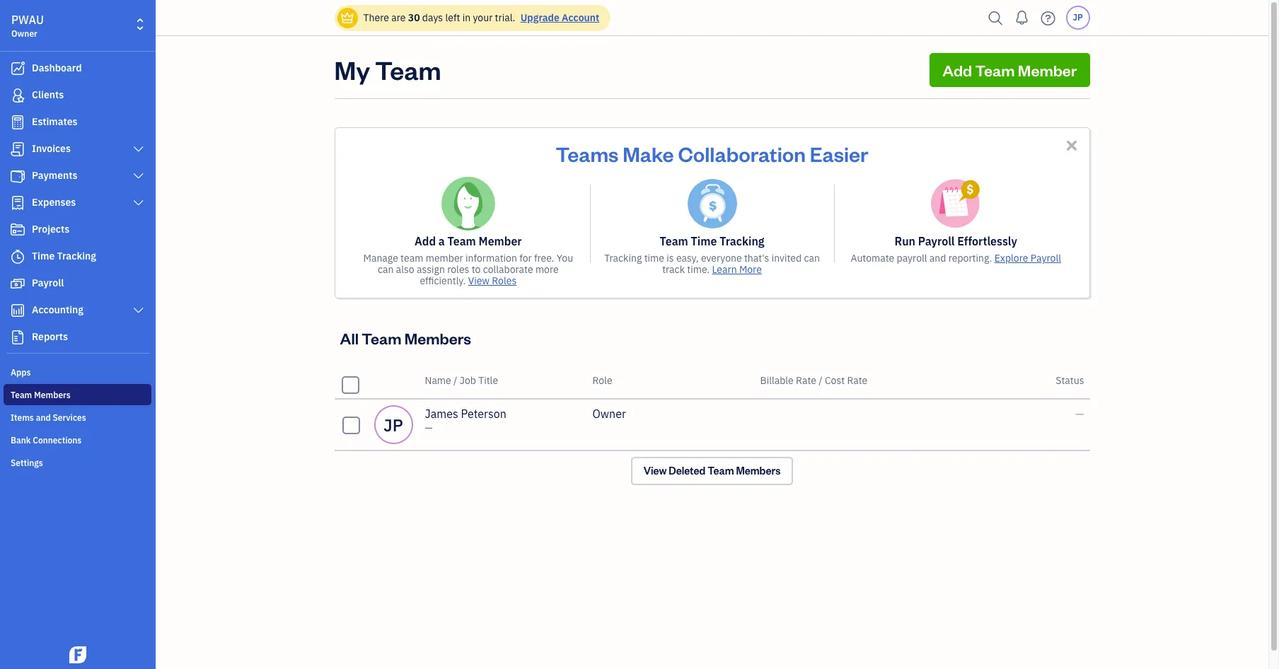 Task type: describe. For each thing, give the bounding box(es) containing it.
also
[[396, 263, 415, 276]]

tracking time is easy, everyone that's invited can track time.
[[605, 252, 820, 276]]

learn
[[713, 263, 737, 276]]

30
[[408, 11, 420, 24]]

1 vertical spatial jp
[[384, 414, 403, 436]]

dashboard
[[32, 62, 82, 74]]

clients
[[32, 88, 64, 101]]

upgrade
[[521, 11, 560, 24]]

and inside main element
[[36, 413, 51, 423]]

upgrade account link
[[518, 11, 600, 24]]

projects
[[32, 223, 70, 236]]

efficiently.
[[420, 275, 466, 287]]

1 / from the left
[[454, 375, 458, 387]]

left
[[446, 11, 460, 24]]

bank connections
[[11, 435, 82, 446]]

payments
[[32, 169, 78, 182]]

dashboard link
[[4, 56, 152, 81]]

search image
[[985, 7, 1008, 29]]

collaborate
[[483, 263, 534, 276]]

collaboration
[[678, 140, 806, 167]]

add for add a team member
[[415, 234, 436, 248]]

2 horizontal spatial tracking
[[720, 234, 765, 248]]

manage
[[364, 252, 398, 265]]

add team member button
[[930, 53, 1091, 87]]

projects link
[[4, 217, 152, 243]]

estimates
[[32, 115, 78, 128]]

to
[[472, 263, 481, 276]]

time tracking link
[[4, 244, 152, 270]]

0 vertical spatial —
[[1076, 407, 1085, 421]]

payroll inside main element
[[32, 277, 64, 290]]

items
[[11, 413, 34, 423]]

a
[[439, 234, 445, 248]]

all
[[340, 328, 359, 348]]

team time tracking image
[[688, 179, 737, 229]]

time tracking
[[32, 250, 96, 263]]

easier
[[810, 140, 869, 167]]

team down 30
[[375, 53, 442, 86]]

in
[[463, 11, 471, 24]]

view deleted team members link
[[631, 457, 794, 486]]

payment image
[[9, 169, 26, 183]]

view roles
[[468, 275, 517, 287]]

payments link
[[4, 164, 152, 189]]

pwau owner
[[11, 13, 44, 39]]

team
[[401, 252, 424, 265]]

deleted
[[669, 464, 706, 478]]

team up is
[[660, 234, 689, 248]]

time
[[645, 252, 665, 265]]

owner inside pwau owner
[[11, 28, 37, 39]]

payroll link
[[4, 271, 152, 297]]

peterson
[[461, 407, 507, 421]]

everyone
[[702, 252, 742, 265]]

go to help image
[[1038, 7, 1060, 29]]

chevron large down image for payments
[[132, 171, 145, 182]]

estimates link
[[4, 110, 152, 135]]

chart image
[[9, 304, 26, 318]]

items and services
[[11, 413, 86, 423]]

name / job title
[[425, 375, 498, 387]]

1 horizontal spatial time
[[691, 234, 717, 248]]

james peterson —
[[425, 407, 507, 435]]

manage team member information for free. you can also assign roles to collaborate more efficiently.
[[364, 252, 574, 287]]

time.
[[688, 263, 710, 276]]

automate
[[851, 252, 895, 265]]

team time tracking
[[660, 234, 765, 248]]

title
[[479, 375, 498, 387]]

roles
[[448, 263, 470, 276]]

chevron large down image for accounting
[[132, 305, 145, 316]]

view deleted team members
[[644, 464, 781, 478]]

cost
[[825, 375, 845, 387]]

trial.
[[495, 11, 516, 24]]

apps link
[[4, 362, 152, 383]]

settings link
[[4, 452, 152, 474]]

accounting link
[[4, 298, 152, 324]]

member inside 'button'
[[1019, 60, 1078, 80]]

reports
[[32, 331, 68, 343]]

are
[[392, 11, 406, 24]]

connections
[[33, 435, 82, 446]]

chevron large down image for invoices
[[132, 144, 145, 155]]

learn more
[[713, 263, 762, 276]]

can for add a team member
[[378, 263, 394, 276]]

free.
[[534, 252, 555, 265]]

james
[[425, 407, 459, 421]]

run payroll effortlessly automate payroll and reporting. explore payroll
[[851, 234, 1062, 265]]

project image
[[9, 223, 26, 237]]

there are 30 days left in your trial. upgrade account
[[364, 11, 600, 24]]

0 vertical spatial payroll
[[919, 234, 955, 248]]

name
[[425, 375, 452, 387]]

tracking inside tracking time is easy, everyone that's invited can track time.
[[605, 252, 642, 265]]

billable
[[761, 375, 794, 387]]

1 rate from the left
[[797, 375, 817, 387]]

jp button
[[1067, 6, 1091, 30]]

tracking inside main element
[[57, 250, 96, 263]]

2 rate from the left
[[848, 375, 868, 387]]

bank connections link
[[4, 430, 152, 451]]



Task type: vqa. For each thing, say whether or not it's contained in the screenshot.
FONT
no



Task type: locate. For each thing, give the bounding box(es) containing it.
estimate image
[[9, 115, 26, 130]]

chevron large down image
[[132, 144, 145, 155], [132, 171, 145, 182], [132, 305, 145, 316]]

for
[[520, 252, 532, 265]]

1 vertical spatial add
[[415, 234, 436, 248]]

account
[[562, 11, 600, 24]]

can right invited
[[805, 252, 820, 265]]

freshbooks image
[[67, 647, 89, 664]]

1 horizontal spatial can
[[805, 252, 820, 265]]

3 chevron large down image from the top
[[132, 305, 145, 316]]

items and services link
[[4, 407, 152, 428]]

2 horizontal spatial members
[[737, 464, 781, 478]]

team inside main element
[[11, 390, 32, 401]]

more
[[536, 263, 559, 276]]

0 horizontal spatial —
[[425, 422, 433, 435]]

1 vertical spatial —
[[425, 422, 433, 435]]

accounting
[[32, 304, 84, 316]]

time right timer icon
[[32, 250, 55, 263]]

make
[[623, 140, 674, 167]]

payroll right explore
[[1031, 252, 1062, 265]]

members
[[405, 328, 472, 348], [34, 390, 71, 401], [737, 464, 781, 478]]

— down status
[[1076, 407, 1085, 421]]

view left deleted
[[644, 464, 667, 478]]

1 horizontal spatial owner
[[593, 407, 626, 421]]

1 vertical spatial and
[[36, 413, 51, 423]]

view for view roles
[[468, 275, 490, 287]]

0 vertical spatial and
[[930, 252, 947, 265]]

1 horizontal spatial payroll
[[919, 234, 955, 248]]

expenses
[[32, 196, 76, 209]]

status
[[1056, 375, 1085, 387]]

jp inside dropdown button
[[1074, 12, 1084, 23]]

invoice image
[[9, 142, 26, 156]]

1 vertical spatial member
[[479, 234, 522, 248]]

jp left the james
[[384, 414, 403, 436]]

1 vertical spatial time
[[32, 250, 55, 263]]

can for team time tracking
[[805, 252, 820, 265]]

close image
[[1064, 137, 1081, 154]]

payroll up payroll
[[919, 234, 955, 248]]

1 horizontal spatial /
[[819, 375, 823, 387]]

expense image
[[9, 196, 26, 210]]

1 chevron large down image from the top
[[132, 144, 145, 155]]

job
[[460, 375, 476, 387]]

payroll
[[919, 234, 955, 248], [1031, 252, 1062, 265], [32, 277, 64, 290]]

and right items
[[36, 413, 51, 423]]

expenses link
[[4, 190, 152, 216]]

view for view deleted team members
[[644, 464, 667, 478]]

easy,
[[677, 252, 699, 265]]

2 vertical spatial chevron large down image
[[132, 305, 145, 316]]

team right a
[[448, 234, 476, 248]]

notifications image
[[1011, 4, 1034, 32]]

and inside 'run payroll effortlessly automate payroll and reporting. explore payroll'
[[930, 252, 947, 265]]

rate right cost
[[848, 375, 868, 387]]

0 vertical spatial chevron large down image
[[132, 144, 145, 155]]

clients link
[[4, 83, 152, 108]]

0 horizontal spatial and
[[36, 413, 51, 423]]

report image
[[9, 331, 26, 345]]

1 vertical spatial payroll
[[1031, 252, 1062, 265]]

tracking
[[720, 234, 765, 248], [57, 250, 96, 263], [605, 252, 642, 265]]

information
[[466, 252, 517, 265]]

roles
[[492, 275, 517, 287]]

—
[[1076, 407, 1085, 421], [425, 422, 433, 435]]

team right all on the left of the page
[[362, 328, 402, 348]]

tracking left time
[[605, 252, 642, 265]]

0 vertical spatial members
[[405, 328, 472, 348]]

run payroll effortlessly image
[[932, 179, 981, 229]]

0 vertical spatial member
[[1019, 60, 1078, 80]]

days
[[423, 11, 443, 24]]

billable rate / cost rate
[[761, 375, 868, 387]]

team right deleted
[[708, 464, 735, 478]]

add
[[943, 60, 973, 80], [415, 234, 436, 248]]

1 vertical spatial owner
[[593, 407, 626, 421]]

chevron large down image inside accounting "link"
[[132, 305, 145, 316]]

my
[[335, 53, 370, 86]]

time inside main element
[[32, 250, 55, 263]]

0 horizontal spatial member
[[479, 234, 522, 248]]

timer image
[[9, 250, 26, 264]]

0 vertical spatial time
[[691, 234, 717, 248]]

member up information on the top of page
[[479, 234, 522, 248]]

view left roles
[[468, 275, 490, 287]]

teams
[[556, 140, 619, 167]]

0 horizontal spatial owner
[[11, 28, 37, 39]]

0 horizontal spatial add
[[415, 234, 436, 248]]

can inside manage team member information for free. you can also assign roles to collaborate more efficiently.
[[378, 263, 394, 276]]

team members link
[[4, 384, 152, 406]]

crown image
[[340, 10, 355, 25]]

add a team member image
[[441, 176, 496, 231]]

can
[[805, 252, 820, 265], [378, 263, 394, 276]]

chevron large down image inside invoices link
[[132, 144, 145, 155]]

2 horizontal spatial payroll
[[1031, 252, 1062, 265]]

rate
[[797, 375, 817, 387], [848, 375, 868, 387]]

0 horizontal spatial view
[[468, 275, 490, 287]]

payroll
[[897, 252, 928, 265]]

0 horizontal spatial payroll
[[32, 277, 64, 290]]

add a team member
[[415, 234, 522, 248]]

members inside main element
[[34, 390, 71, 401]]

team
[[375, 53, 442, 86], [976, 60, 1016, 80], [448, 234, 476, 248], [660, 234, 689, 248], [362, 328, 402, 348], [11, 390, 32, 401], [708, 464, 735, 478]]

— inside james peterson —
[[425, 422, 433, 435]]

more
[[740, 263, 762, 276]]

1 horizontal spatial members
[[405, 328, 472, 348]]

my team
[[335, 53, 442, 86]]

money image
[[9, 277, 26, 291]]

track
[[663, 263, 685, 276]]

services
[[53, 413, 86, 423]]

and
[[930, 252, 947, 265], [36, 413, 51, 423]]

apps
[[11, 367, 31, 378]]

payroll up accounting
[[32, 277, 64, 290]]

1 vertical spatial view
[[644, 464, 667, 478]]

0 horizontal spatial rate
[[797, 375, 817, 387]]

can inside tracking time is easy, everyone that's invited can track time.
[[805, 252, 820, 265]]

0 vertical spatial view
[[468, 275, 490, 287]]

run
[[895, 234, 916, 248]]

invoices link
[[4, 137, 152, 162]]

0 vertical spatial add
[[943, 60, 973, 80]]

member down go to help icon on the top of the page
[[1019, 60, 1078, 80]]

role
[[593, 375, 613, 387]]

is
[[667, 252, 674, 265]]

2 / from the left
[[819, 375, 823, 387]]

client image
[[9, 88, 26, 103]]

team members
[[11, 390, 71, 401]]

tracking up that's
[[720, 234, 765, 248]]

invited
[[772, 252, 802, 265]]

1 horizontal spatial rate
[[848, 375, 868, 387]]

all team members
[[340, 328, 472, 348]]

jp right go to help icon on the top of the page
[[1074, 12, 1084, 23]]

view
[[468, 275, 490, 287], [644, 464, 667, 478]]

/
[[454, 375, 458, 387], [819, 375, 823, 387]]

explore
[[995, 252, 1029, 265]]

that's
[[745, 252, 770, 265]]

dashboard image
[[9, 62, 26, 76]]

1 vertical spatial chevron large down image
[[132, 171, 145, 182]]

1 horizontal spatial jp
[[1074, 12, 1084, 23]]

0 vertical spatial jp
[[1074, 12, 1084, 23]]

your
[[473, 11, 493, 24]]

— down the james
[[425, 422, 433, 435]]

team inside 'button'
[[976, 60, 1016, 80]]

reports link
[[4, 325, 152, 350]]

chevron large down image
[[132, 198, 145, 209]]

main element
[[0, 0, 191, 670]]

chevron large down image inside 'payments' link
[[132, 171, 145, 182]]

owner down the role at the left
[[593, 407, 626, 421]]

0 horizontal spatial time
[[32, 250, 55, 263]]

add for add team member
[[943, 60, 973, 80]]

pwau
[[11, 13, 44, 27]]

2 vertical spatial members
[[737, 464, 781, 478]]

reporting.
[[949, 252, 993, 265]]

0 horizontal spatial jp
[[384, 414, 403, 436]]

1 horizontal spatial view
[[644, 464, 667, 478]]

1 horizontal spatial and
[[930, 252, 947, 265]]

team down 'search' image
[[976, 60, 1016, 80]]

member
[[426, 252, 464, 265]]

2 vertical spatial payroll
[[32, 277, 64, 290]]

1 horizontal spatial tracking
[[605, 252, 642, 265]]

bank
[[11, 435, 31, 446]]

2 chevron large down image from the top
[[132, 171, 145, 182]]

settings
[[11, 458, 43, 469]]

tracking down projects 'link'
[[57, 250, 96, 263]]

0 horizontal spatial /
[[454, 375, 458, 387]]

invoices
[[32, 142, 71, 155]]

1 horizontal spatial add
[[943, 60, 973, 80]]

0 horizontal spatial can
[[378, 263, 394, 276]]

effortlessly
[[958, 234, 1018, 248]]

time up easy,
[[691, 234, 717, 248]]

add inside 'button'
[[943, 60, 973, 80]]

/ left cost
[[819, 375, 823, 387]]

teams make collaboration easier
[[556, 140, 869, 167]]

add team member
[[943, 60, 1078, 80]]

1 horizontal spatial —
[[1076, 407, 1085, 421]]

0 horizontal spatial tracking
[[57, 250, 96, 263]]

0 horizontal spatial members
[[34, 390, 71, 401]]

1 vertical spatial members
[[34, 390, 71, 401]]

0 vertical spatial owner
[[11, 28, 37, 39]]

can left also
[[378, 263, 394, 276]]

owner
[[11, 28, 37, 39], [593, 407, 626, 421]]

team down apps
[[11, 390, 32, 401]]

and right payroll
[[930, 252, 947, 265]]

owner down pwau
[[11, 28, 37, 39]]

1 horizontal spatial member
[[1019, 60, 1078, 80]]

rate left cost
[[797, 375, 817, 387]]

/ left job
[[454, 375, 458, 387]]



